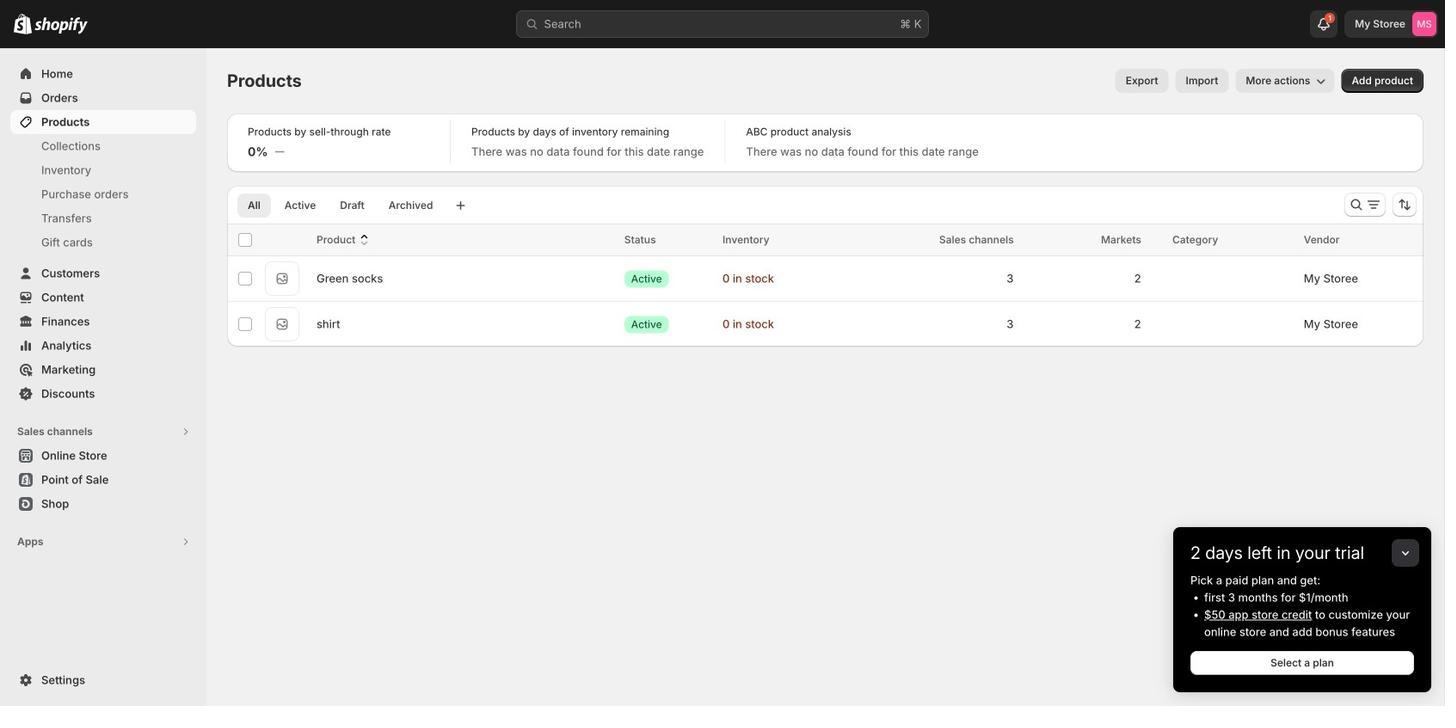 Task type: locate. For each thing, give the bounding box(es) containing it.
tab list
[[234, 193, 447, 218]]

my storee image
[[1412, 12, 1436, 36]]



Task type: describe. For each thing, give the bounding box(es) containing it.
shopify image
[[34, 17, 88, 34]]

shopify image
[[14, 14, 32, 34]]



Task type: vqa. For each thing, say whether or not it's contained in the screenshot.
My Storee icon
yes



